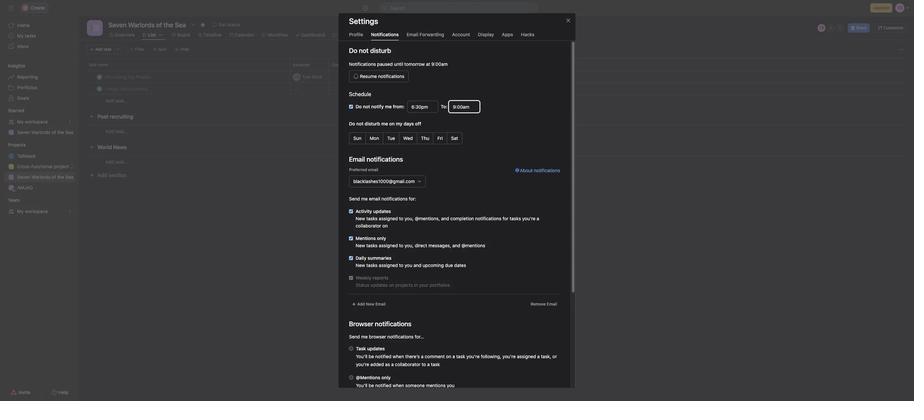 Task type: locate. For each thing, give the bounding box(es) containing it.
talkback
[[17, 153, 36, 159]]

workspace down amjad link
[[25, 208, 48, 214]]

2 vertical spatial add task… button
[[105, 158, 128, 165]]

warlords for second 'seven warlords of the sea' link from the bottom of the page
[[31, 129, 50, 135]]

None checkbox
[[349, 236, 353, 240]]

warlords down cross-functional project plan "link" on the top
[[31, 174, 50, 180]]

1 add task… from the top
[[105, 98, 128, 103]]

my inside the teams element
[[17, 208, 24, 214]]

to
[[399, 216, 403, 221], [399, 243, 403, 248], [399, 262, 403, 268], [422, 362, 426, 367]]

tasks inside 'mentions only new tasks assigned to you, direct messages, and @mentions'
[[366, 243, 378, 248]]

collaborator inside task updates you'll be notified when there's a comment on a task you're following, you're assigned a task, or you're added as a collaborator to a task
[[395, 362, 420, 367]]

2 warlords from the top
[[31, 174, 50, 180]]

completed checkbox inside 'recruiting top pirates' cell
[[95, 73, 103, 81]]

task up you'll
[[356, 346, 366, 351]]

overview link
[[109, 31, 135, 39]]

when inside task updates you'll be notified when there's a comment on a task you're following, you're assigned a task, or you're added as a collaborator to a task
[[393, 354, 404, 359]]

about notifications link
[[515, 167, 560, 195]]

completed checkbox down completed icon in the left top of the page
[[95, 85, 103, 93]]

to inside activity updates new tasks assigned to you, @mentions, and completion notifications for tasks you're a collaborator on
[[399, 216, 403, 221]]

0 vertical spatial sea
[[65, 129, 73, 135]]

1 vertical spatial of
[[52, 174, 56, 180]]

2 add task… row from the top
[[79, 125, 914, 137]]

comment
[[425, 354, 445, 359]]

team button
[[0, 197, 20, 203]]

Assign HQ locations text field
[[104, 85, 150, 92]]

0 vertical spatial my workspace link
[[4, 117, 75, 127]]

inbox
[[17, 43, 29, 49]]

remove email button
[[528, 300, 560, 309]]

1 my workspace link from the top
[[4, 117, 75, 127]]

1 add task… row from the top
[[79, 94, 914, 107]]

my workspace
[[17, 119, 48, 124], [17, 208, 48, 214]]

1 vertical spatial updates
[[370, 282, 388, 288]]

new down the "mentions"
[[356, 243, 365, 248]]

me left browser at the bottom left of page
[[361, 334, 368, 339]]

notifications for notifications paused until tomorrow at 9:00am
[[349, 61, 376, 67]]

be right you'll
[[369, 354, 374, 359]]

2 my from the top
[[17, 119, 24, 124]]

my workspace inside the teams element
[[17, 208, 48, 214]]

0 vertical spatial seven warlords of the sea link
[[4, 127, 75, 138]]

browser
[[369, 334, 386, 339]]

notifications for notifications
[[371, 32, 399, 37]]

0 vertical spatial of
[[52, 129, 56, 135]]

the up talkback link
[[57, 129, 64, 135]]

1 completed checkbox from the top
[[95, 73, 103, 81]]

1 vertical spatial my workspace
[[17, 208, 48, 214]]

only inside @mentions only you'll be notified when someone mentions you
[[381, 375, 391, 380]]

there's
[[405, 354, 420, 359]]

add task… row for post recruiting
[[79, 125, 914, 137]]

to for only
[[399, 243, 403, 248]]

1 vertical spatial do
[[356, 104, 362, 109]]

updates inside task updates you'll be notified when there's a comment on a task you're following, you're assigned a task, or you're added as a collaborator to a task
[[367, 346, 385, 351]]

assigned up the summaries
[[379, 243, 398, 248]]

1 horizontal spatial and
[[441, 216, 449, 221]]

workspace down goals link
[[25, 119, 48, 124]]

be inside task updates you'll be notified when there's a comment on a task you're following, you're assigned a task, or you're added as a collaborator to a task
[[369, 354, 374, 359]]

new down activity
[[356, 216, 365, 221]]

to inside 'mentions only new tasks assigned to you, direct messages, and @mentions'
[[399, 243, 403, 248]]

2 my workspace link from the top
[[4, 206, 75, 217]]

0 vertical spatial task…
[[115, 98, 128, 103]]

0 vertical spatial task
[[88, 62, 97, 67]]

add task… row
[[79, 94, 914, 107], [79, 125, 914, 137], [79, 155, 914, 168]]

notifications left for…
[[387, 334, 413, 339]]

0 vertical spatial add task… button
[[105, 97, 128, 104]]

notifications inside activity updates new tasks assigned to you, @mentions, and completion notifications for tasks you're a collaborator on
[[475, 216, 501, 221]]

row containing task name
[[79, 59, 914, 71]]

2 notified from the top
[[375, 383, 391, 388]]

1 seven from the top
[[17, 129, 30, 135]]

send up you'll
[[349, 334, 360, 339]]

apps
[[502, 32, 513, 37]]

seven down "cross-"
[[17, 174, 30, 180]]

1 vertical spatial notified
[[375, 383, 391, 388]]

1 vertical spatial warlords
[[31, 174, 50, 180]]

1 vertical spatial completed checkbox
[[95, 85, 103, 93]]

2 vertical spatial task
[[431, 362, 440, 367]]

task inside row
[[88, 62, 97, 67]]

task up the name
[[104, 47, 112, 52]]

teams element
[[0, 194, 79, 218]]

task… for news
[[115, 159, 128, 164]]

you, inside 'mentions only new tasks assigned to you, direct messages, and @mentions'
[[405, 243, 414, 248]]

notifications left for
[[475, 216, 501, 221]]

email left "forwarding"
[[407, 32, 418, 37]]

for
[[503, 216, 509, 221]]

seven inside starred element
[[17, 129, 30, 135]]

a right as
[[391, 362, 394, 367]]

1 horizontal spatial you
[[447, 383, 454, 388]]

you, inside activity updates new tasks assigned to you, @mentions, and completion notifications for tasks you're a collaborator on
[[405, 216, 414, 221]]

add new email button
[[349, 300, 389, 309]]

task left the name
[[88, 62, 97, 67]]

0 horizontal spatial task
[[88, 62, 97, 67]]

recruiting top pirates cell
[[79, 71, 290, 83]]

0 vertical spatial add task…
[[105, 98, 128, 103]]

when left someone
[[393, 383, 404, 388]]

0 vertical spatial and
[[441, 216, 449, 221]]

add task… button down post recruiting button
[[105, 128, 128, 135]]

new down status
[[366, 302, 374, 307]]

send for send me email notifications for:
[[349, 196, 360, 202]]

my down the starred
[[17, 119, 24, 124]]

0 vertical spatial only
[[377, 235, 386, 241]]

display button
[[478, 32, 494, 40]]

to inside task updates you'll be notified when there's a comment on a task you're following, you're assigned a task, or you're added as a collaborator to a task
[[422, 362, 426, 367]]

collaborator up the "mentions"
[[356, 223, 381, 229]]

0 vertical spatial when
[[393, 354, 404, 359]]

task right comment
[[456, 354, 465, 359]]

due
[[445, 262, 453, 268]]

about notifications
[[520, 168, 560, 173]]

1 task… from the top
[[115, 98, 128, 103]]

add task… button
[[105, 97, 128, 104], [105, 128, 128, 135], [105, 158, 128, 165]]

updates down browser at the bottom left of page
[[367, 346, 385, 351]]

my for global element
[[17, 33, 24, 39]]

1 vertical spatial the
[[57, 174, 64, 180]]

1 be from the top
[[369, 354, 374, 359]]

me right disturb
[[381, 121, 388, 126]]

3 task… from the top
[[115, 159, 128, 164]]

2 you, from the top
[[405, 243, 414, 248]]

email right remove
[[547, 302, 557, 307]]

you, for @mentions,
[[405, 216, 414, 221]]

files
[[373, 32, 383, 38]]

1 vertical spatial when
[[393, 383, 404, 388]]

tasks for daily summaries new tasks assigned to you and upcoming due dates
[[366, 262, 378, 268]]

list
[[148, 32, 156, 38]]

add up post recruiting
[[105, 98, 114, 103]]

assigned inside 'mentions only new tasks assigned to you, direct messages, and @mentions'
[[379, 243, 398, 248]]

you're
[[466, 354, 480, 359], [502, 354, 516, 359], [356, 362, 369, 367]]

0 vertical spatial workspace
[[25, 119, 48, 124]]

0 vertical spatial notified
[[375, 354, 391, 359]]

resume
[[360, 73, 377, 79]]

board link
[[172, 31, 190, 39]]

blacklashes1000@gmail.com button
[[349, 175, 426, 187]]

notified inside @mentions only you'll be notified when someone mentions you
[[375, 383, 391, 388]]

2 add task… from the top
[[105, 128, 128, 134]]

add task… inside header untitled section tree grid
[[105, 98, 128, 103]]

task updates you'll be notified when there's a comment on a task you're following, you're assigned a task, or you're added as a collaborator to a task
[[356, 346, 557, 367]]

0 vertical spatial my workspace
[[17, 119, 48, 124]]

completed checkbox up completed image
[[95, 73, 103, 81]]

1 vertical spatial only
[[381, 375, 391, 380]]

1 sea from the top
[[65, 129, 73, 135]]

1 vertical spatial task…
[[115, 128, 128, 134]]

disturb
[[365, 121, 380, 126]]

notified down the '@mentions'
[[375, 383, 391, 388]]

and left upcoming
[[413, 262, 421, 268]]

files link
[[368, 31, 383, 39]]

0 vertical spatial completed checkbox
[[95, 73, 103, 81]]

tasks down the "mentions"
[[366, 243, 378, 248]]

send me email notifications for:
[[349, 196, 416, 202]]

task… down assign hq locations text box
[[115, 98, 128, 103]]

add task… button inside header untitled section tree grid
[[105, 97, 128, 104]]

1 send from the top
[[349, 196, 360, 202]]

to inside daily summaries new tasks assigned to you and upcoming due dates
[[399, 262, 403, 268]]

0 vertical spatial warlords
[[31, 129, 50, 135]]

completed checkbox inside assign hq locations cell
[[95, 85, 103, 93]]

on left the projects
[[389, 282, 394, 288]]

tasks down home
[[25, 33, 36, 39]]

seven warlords of the sea inside the projects element
[[17, 174, 73, 180]]

tb button
[[817, 24, 825, 32]]

notified inside task updates you'll be notified when there's a comment on a task you're following, you're assigned a task, or you're added as a collaborator to a task
[[375, 354, 391, 359]]

1 horizontal spatial task
[[356, 346, 366, 351]]

recruiting
[[110, 114, 133, 120]]

task inside button
[[104, 47, 112, 52]]

1 vertical spatial workspace
[[25, 208, 48, 214]]

to up weekly reports status updates on projects in your portfolios
[[399, 262, 403, 268]]

1 workspace from the top
[[25, 119, 48, 124]]

notified for only
[[375, 383, 391, 388]]

account button
[[452, 32, 470, 40]]

of inside the projects element
[[52, 174, 56, 180]]

1 vertical spatial seven
[[17, 174, 30, 180]]

0 vertical spatial my
[[17, 33, 24, 39]]

a inside activity updates new tasks assigned to you, @mentions, and completion notifications for tasks you're a collaborator on
[[537, 216, 539, 221]]

2 workspace from the top
[[25, 208, 48, 214]]

messages,
[[428, 243, 451, 248]]

0 vertical spatial you
[[405, 262, 412, 268]]

0 vertical spatial do
[[349, 47, 357, 54]]

2 horizontal spatial and
[[452, 243, 460, 248]]

seven inside the projects element
[[17, 174, 30, 180]]

on left my
[[389, 121, 395, 126]]

do not disturb
[[349, 47, 391, 54]]

to for summaries
[[399, 262, 403, 268]]

my workspace inside starred element
[[17, 119, 48, 124]]

1 vertical spatial sea
[[65, 174, 73, 180]]

0 horizontal spatial you
[[405, 262, 412, 268]]

tasks for mentions only new tasks assigned to you, direct messages, and @mentions
[[366, 243, 378, 248]]

row
[[79, 59, 914, 71], [87, 70, 906, 71], [79, 71, 914, 83], [79, 83, 914, 95]]

do
[[349, 47, 357, 54], [356, 104, 362, 109], [349, 121, 355, 126]]

email down email notifications
[[368, 167, 378, 172]]

my workspace down the starred
[[17, 119, 48, 124]]

my tasks
[[17, 33, 36, 39]]

seven warlords of the sea link up talkback link
[[4, 127, 75, 138]]

hide sidebar image
[[9, 5, 14, 11]]

do for do not disturb me on my days off
[[349, 121, 355, 126]]

2 of from the top
[[52, 174, 56, 180]]

assign hq locations cell
[[79, 83, 290, 95]]

1 vertical spatial notifications
[[349, 61, 376, 67]]

1 the from the top
[[57, 129, 64, 135]]

and inside activity updates new tasks assigned to you, @mentions, and completion notifications for tasks you're a collaborator on
[[441, 216, 449, 221]]

updates inside activity updates new tasks assigned to you, @mentions, and completion notifications for tasks you're a collaborator on
[[373, 208, 391, 214]]

new inside 'mentions only new tasks assigned to you, direct messages, and @mentions'
[[356, 243, 365, 248]]

assigned for only
[[379, 243, 398, 248]]

portfolios
[[430, 282, 450, 288]]

add task button
[[87, 45, 114, 54]]

my
[[17, 33, 24, 39], [17, 119, 24, 124], [17, 208, 24, 214]]

a
[[537, 216, 539, 221], [421, 354, 423, 359], [453, 354, 455, 359], [537, 354, 540, 359], [391, 362, 394, 367], [427, 362, 430, 367]]

only inside 'mentions only new tasks assigned to you, direct messages, and @mentions'
[[377, 235, 386, 241]]

notifications down paused
[[378, 73, 404, 79]]

assigned inside daily summaries new tasks assigned to you and upcoming due dates
[[379, 262, 398, 268]]

only right the "mentions"
[[377, 235, 386, 241]]

2 be from the top
[[369, 383, 374, 388]]

be down the '@mentions'
[[369, 383, 374, 388]]

0 vertical spatial seven warlords of the sea
[[17, 129, 73, 135]]

and inside daily summaries new tasks assigned to you and upcoming due dates
[[413, 262, 421, 268]]

notified for updates
[[375, 354, 391, 359]]

0 vertical spatial notifications
[[371, 32, 399, 37]]

2 when from the top
[[393, 383, 404, 388]]

until
[[394, 61, 403, 67]]

1 seven warlords of the sea link from the top
[[4, 127, 75, 138]]

1 vertical spatial collaborator
[[395, 362, 420, 367]]

tb inside header untitled section tree grid
[[294, 74, 299, 79]]

1 notified from the top
[[375, 354, 391, 359]]

Do not notify me from: checkbox
[[349, 105, 353, 109]]

updates down 'reports'
[[370, 282, 388, 288]]

add new email
[[357, 302, 386, 307]]

1 when from the top
[[393, 354, 404, 359]]

projects
[[8, 142, 26, 148]]

of down cross-functional project plan
[[52, 174, 56, 180]]

add up add section button
[[105, 159, 114, 164]]

you up weekly reports status updates on projects in your portfolios
[[405, 262, 412, 268]]

0 horizontal spatial collaborator
[[356, 223, 381, 229]]

1 horizontal spatial email
[[407, 32, 418, 37]]

completed checkbox for assign hq locations text box
[[95, 85, 103, 93]]

2 horizontal spatial email
[[547, 302, 557, 307]]

2 sea from the top
[[65, 174, 73, 180]]

0 vertical spatial the
[[57, 129, 64, 135]]

warlords inside the projects element
[[31, 174, 50, 180]]

workspace inside starred element
[[25, 119, 48, 124]]

0 horizontal spatial email
[[375, 302, 386, 307]]

do up sun
[[349, 121, 355, 126]]

notifications left the for:
[[381, 196, 408, 202]]

assigned inside activity updates new tasks assigned to you, @mentions, and completion notifications for tasks you're a collaborator on
[[379, 216, 398, 221]]

1 vertical spatial me
[[361, 196, 368, 202]]

due
[[332, 62, 339, 67]]

1 warlords from the top
[[31, 129, 50, 135]]

new inside activity updates new tasks assigned to you, @mentions, and completion notifications for tasks you're a collaborator on
[[356, 216, 365, 221]]

1 vertical spatial task
[[456, 354, 465, 359]]

tasks inside global element
[[25, 33, 36, 39]]

my down team
[[17, 208, 24, 214]]

1 vertical spatial seven warlords of the sea
[[17, 174, 73, 180]]

2 vertical spatial add task…
[[105, 159, 128, 164]]

send for send me browser notifications for…
[[349, 334, 360, 339]]

do not disturb me on my days off
[[349, 121, 421, 126]]

1 horizontal spatial task
[[431, 362, 440, 367]]

add task… for recruiting
[[105, 128, 128, 134]]

updates down send me email notifications for:
[[373, 208, 391, 214]]

assigned left task,
[[517, 354, 536, 359]]

new
[[356, 216, 365, 221], [356, 243, 365, 248], [356, 262, 365, 268], [366, 302, 374, 307]]

1 vertical spatial tb
[[294, 74, 299, 79]]

mentions
[[356, 235, 376, 241]]

9:00am
[[431, 61, 448, 67]]

you, left @mentions,
[[405, 216, 414, 221]]

daily
[[356, 255, 366, 261]]

tasks inside daily summaries new tasks assigned to you and upcoming due dates
[[366, 262, 378, 268]]

0 vertical spatial you,
[[405, 216, 414, 221]]

tasks right for
[[510, 216, 521, 221]]

you're right following,
[[502, 354, 516, 359]]

on right comment
[[446, 354, 451, 359]]

Completed checkbox
[[95, 73, 103, 81], [95, 85, 103, 93]]

world news
[[97, 144, 127, 150]]

0 vertical spatial add task… row
[[79, 94, 914, 107]]

3 add task… button from the top
[[105, 158, 128, 165]]

task inside task updates you'll be notified when there's a comment on a task you're following, you're assigned a task, or you're added as a collaborator to a task
[[356, 346, 366, 351]]

do down profile button
[[349, 47, 357, 54]]

2 vertical spatial do
[[349, 121, 355, 126]]

1 vertical spatial add task… row
[[79, 125, 914, 137]]

add task… down assign hq locations text box
[[105, 98, 128, 103]]

notifications
[[378, 73, 404, 79], [534, 168, 560, 173], [381, 196, 408, 202], [475, 216, 501, 221], [387, 334, 413, 339]]

1 vertical spatial my
[[17, 119, 24, 124]]

1 add task… button from the top
[[105, 97, 128, 104]]

0 vertical spatial send
[[349, 196, 360, 202]]

2 send from the top
[[349, 334, 360, 339]]

1 vertical spatial add task… button
[[105, 128, 128, 135]]

goals link
[[4, 93, 75, 103]]

1 vertical spatial send
[[349, 334, 360, 339]]

task name
[[88, 62, 108, 67]]

3 add task… from the top
[[105, 159, 128, 164]]

sea
[[65, 129, 73, 135], [65, 174, 73, 180]]

email up browser notifications
[[375, 302, 386, 307]]

do for do not notify me from:
[[356, 104, 362, 109]]

email inside button
[[407, 32, 418, 37]]

sea inside starred element
[[65, 129, 73, 135]]

None text field
[[107, 19, 188, 31], [407, 101, 438, 113], [449, 101, 480, 113], [107, 19, 188, 31], [407, 101, 438, 113], [449, 101, 480, 113]]

add task…
[[105, 98, 128, 103], [105, 128, 128, 134], [105, 159, 128, 164]]

you right mentions
[[447, 383, 454, 388]]

a right you're
[[537, 216, 539, 221]]

only for mentions only
[[377, 235, 386, 241]]

add down status
[[357, 302, 365, 307]]

you, left direct on the bottom left of the page
[[405, 243, 414, 248]]

notified
[[375, 354, 391, 359], [375, 383, 391, 388]]

None checkbox
[[349, 209, 353, 213], [349, 256, 353, 260], [349, 276, 353, 280], [349, 209, 353, 213], [349, 256, 353, 260], [349, 276, 353, 280]]

of for second 'seven warlords of the sea' link from the bottom of the page
[[52, 129, 56, 135]]

None radio
[[349, 346, 353, 351], [349, 375, 353, 380], [349, 346, 353, 351], [349, 375, 353, 380]]

2 my workspace from the top
[[17, 208, 48, 214]]

0 horizontal spatial task
[[104, 47, 112, 52]]

and right messages,
[[452, 243, 460, 248]]

not left disturb
[[356, 121, 363, 126]]

my inside starred element
[[17, 119, 24, 124]]

new inside 'button'
[[366, 302, 374, 307]]

email
[[368, 167, 378, 172], [369, 196, 380, 202]]

2 horizontal spatial task
[[456, 354, 465, 359]]

collapse task list for this section image
[[89, 145, 94, 150]]

2 add task… button from the top
[[105, 128, 128, 135]]

1 vertical spatial my workspace link
[[4, 206, 75, 217]]

dashboard
[[301, 32, 325, 38]]

email up activity
[[369, 196, 380, 202]]

warlords up talkback link
[[31, 129, 50, 135]]

tasks down the summaries
[[366, 262, 378, 268]]

task down comment
[[431, 362, 440, 367]]

to up daily summaries new tasks assigned to you and upcoming due dates
[[399, 243, 403, 248]]

of up talkback link
[[52, 129, 56, 135]]

0 horizontal spatial and
[[413, 262, 421, 268]]

amjad link
[[4, 182, 75, 193]]

0 vertical spatial task
[[104, 47, 112, 52]]

starred button
[[0, 107, 24, 114]]

1 vertical spatial you
[[447, 383, 454, 388]]

2 seven warlords of the sea from the top
[[17, 174, 73, 180]]

1 you, from the top
[[405, 216, 414, 221]]

header untitled section tree grid
[[79, 71, 914, 107]]

my up inbox
[[17, 33, 24, 39]]

task… up section
[[115, 159, 128, 164]]

updates for task updates
[[367, 346, 385, 351]]

projects
[[396, 282, 413, 288]]

me for email
[[361, 196, 368, 202]]

2 vertical spatial me
[[361, 334, 368, 339]]

add task… for news
[[105, 159, 128, 164]]

@mentions,
[[415, 216, 440, 221]]

2 task… from the top
[[115, 128, 128, 134]]

task… down recruiting
[[115, 128, 128, 134]]

0 horizontal spatial tb
[[294, 74, 299, 79]]

0 vertical spatial seven
[[17, 129, 30, 135]]

profile
[[349, 32, 363, 37]]

me
[[381, 121, 388, 126], [361, 196, 368, 202], [361, 334, 368, 339]]

0 vertical spatial collaborator
[[356, 223, 381, 229]]

1 vertical spatial not
[[356, 121, 363, 126]]

1 of from the top
[[52, 129, 56, 135]]

to left @mentions,
[[399, 216, 403, 221]]

only down as
[[381, 375, 391, 380]]

new for new tasks assigned to you, @mentions, and completion notifications for tasks you're a collaborator on
[[356, 216, 365, 221]]

completion
[[450, 216, 474, 221]]

1 vertical spatial seven warlords of the sea link
[[4, 172, 75, 182]]

1 vertical spatial add task…
[[105, 128, 128, 134]]

you're left following,
[[466, 354, 480, 359]]

not for notify
[[363, 104, 370, 109]]

add task… button up section
[[105, 158, 128, 165]]

2 vertical spatial my
[[17, 208, 24, 214]]

0 vertical spatial tb
[[819, 25, 824, 30]]

1 my workspace from the top
[[17, 119, 48, 124]]

1 vertical spatial task
[[356, 346, 366, 351]]

3 my from the top
[[17, 208, 24, 214]]

do right do not notify me from: checkbox
[[356, 104, 362, 109]]

tasks down activity
[[366, 216, 378, 221]]

0 vertical spatial be
[[369, 354, 374, 359]]

notified up as
[[375, 354, 391, 359]]

of inside starred element
[[52, 129, 56, 135]]

notify
[[371, 104, 384, 109]]

seven warlords of the sea down cross-functional project plan
[[17, 174, 73, 180]]

1 horizontal spatial tb
[[819, 25, 824, 30]]

you inside @mentions only you'll be notified when someone mentions you
[[447, 383, 454, 388]]

you, for direct
[[405, 243, 414, 248]]

remove
[[531, 302, 546, 307]]

2 vertical spatial updates
[[367, 346, 385, 351]]

on down send me email notifications for:
[[382, 223, 388, 229]]

2 seven from the top
[[17, 174, 30, 180]]

0 vertical spatial not
[[363, 104, 370, 109]]

you're down you'll
[[356, 362, 369, 367]]

settings
[[349, 16, 378, 26]]

be for you'll
[[369, 383, 374, 388]]

my inside global element
[[17, 33, 24, 39]]

2 vertical spatial task…
[[115, 159, 128, 164]]

to down comment
[[422, 362, 426, 367]]

1 seven warlords of the sea from the top
[[17, 129, 73, 135]]

seven up projects
[[17, 129, 30, 135]]

warlords inside starred element
[[31, 129, 50, 135]]

2 vertical spatial add task… row
[[79, 155, 914, 168]]

add task… down post recruiting button
[[105, 128, 128, 134]]

2 completed checkbox from the top
[[95, 85, 103, 93]]

0 vertical spatial updates
[[373, 208, 391, 214]]

completed checkbox for recruiting top pirates text box
[[95, 73, 103, 81]]

when inside @mentions only you'll be notified when someone mentions you
[[393, 383, 404, 388]]

new for new tasks assigned to you, direct messages, and @mentions
[[356, 243, 365, 248]]

send up activity
[[349, 196, 360, 202]]

3 add task… row from the top
[[79, 155, 914, 168]]

notifications inside button
[[378, 73, 404, 79]]

add task… up section
[[105, 159, 128, 164]]

1 vertical spatial you,
[[405, 243, 414, 248]]

be inside @mentions only you'll be notified when someone mentions you
[[369, 383, 374, 388]]

add task… button for recruiting
[[105, 128, 128, 135]]

1 vertical spatial and
[[452, 243, 460, 248]]

amjad
[[17, 185, 33, 190]]

seven warlords of the sea up talkback link
[[17, 129, 73, 135]]

when left there's
[[393, 354, 404, 359]]

1 my from the top
[[17, 33, 24, 39]]

add task… row for world news
[[79, 155, 914, 168]]

not left notify
[[363, 104, 370, 109]]

1 horizontal spatial collaborator
[[395, 362, 420, 367]]

2 vertical spatial and
[[413, 262, 421, 268]]

a right comment
[[453, 354, 455, 359]]

1 vertical spatial be
[[369, 383, 374, 388]]

new inside daily summaries new tasks assigned to you and upcoming due dates
[[356, 262, 365, 268]]

collaborator down there's
[[395, 362, 420, 367]]

and left the completion
[[441, 216, 449, 221]]

summaries
[[368, 255, 391, 261]]

1 horizontal spatial you're
[[466, 354, 480, 359]]

@mentions only you'll be notified when someone mentions you
[[356, 375, 454, 388]]



Task type: describe. For each thing, give the bounding box(es) containing it.
projects button
[[0, 142, 26, 148]]

home link
[[4, 20, 75, 31]]

add up 'task name'
[[95, 47, 103, 52]]

sea inside the projects element
[[65, 174, 73, 180]]

2 the from the top
[[57, 174, 64, 180]]

talkback link
[[4, 151, 75, 161]]

task,
[[541, 354, 551, 359]]

gantt
[[396, 32, 409, 38]]

news
[[113, 144, 127, 150]]

tue
[[387, 135, 395, 141]]

notifications button
[[371, 32, 399, 40]]

the inside starred element
[[57, 129, 64, 135]]

direct
[[415, 243, 427, 248]]

my for the teams element
[[17, 208, 24, 214]]

wed
[[403, 135, 413, 141]]

@mentions
[[462, 243, 485, 248]]

resume notifications
[[360, 73, 404, 79]]

black
[[312, 74, 322, 79]]

insights button
[[0, 63, 25, 69]]

not disturb
[[359, 47, 391, 54]]

updates inside weekly reports status updates on projects in your portfolios
[[370, 282, 388, 288]]

add down post recruiting
[[105, 128, 114, 134]]

and inside 'mentions only new tasks assigned to you, direct messages, and @mentions'
[[452, 243, 460, 248]]

2 seven warlords of the sea link from the top
[[4, 172, 75, 182]]

remove from starred image
[[200, 22, 205, 27]]

project
[[54, 164, 69, 169]]

task for task name
[[88, 62, 97, 67]]

on inside weekly reports status updates on projects in your portfolios
[[389, 282, 394, 288]]

about
[[520, 168, 533, 173]]

workflow
[[268, 32, 288, 38]]

days off
[[404, 121, 421, 126]]

world news button
[[97, 141, 127, 153]]

warlords for second 'seven warlords of the sea' link from the top of the page
[[31, 174, 50, 180]]

home
[[17, 22, 30, 28]]

display
[[478, 32, 494, 37]]

2 horizontal spatial you're
[[502, 354, 516, 359]]

do not notify me from:
[[356, 104, 405, 109]]

workspace inside the teams element
[[25, 208, 48, 214]]

email forwarding
[[407, 32, 444, 37]]

for…
[[415, 334, 424, 339]]

daily summaries new tasks assigned to you and upcoming due dates
[[356, 255, 466, 268]]

global element
[[0, 16, 79, 56]]

email inside 'button'
[[375, 302, 386, 307]]

only for @mentions only
[[381, 375, 391, 380]]

list link
[[143, 31, 156, 39]]

account
[[452, 32, 470, 37]]

updates for activity updates
[[373, 208, 391, 214]]

add task
[[95, 47, 112, 52]]

0 vertical spatial email
[[368, 167, 378, 172]]

task for task updates you'll be notified when there's a comment on a task you're following, you're assigned a task, or you're added as a collaborator to a task
[[356, 346, 366, 351]]

do for do not disturb
[[349, 47, 357, 54]]

you'll
[[356, 383, 367, 388]]

or
[[552, 354, 557, 359]]

thu
[[421, 135, 429, 141]]

board
[[177, 32, 190, 38]]

assigned for summaries
[[379, 262, 398, 268]]

on inside task updates you'll be notified when there's a comment on a task you're following, you're assigned a task, or you're added as a collaborator to a task
[[446, 354, 451, 359]]

a left task,
[[537, 354, 540, 359]]

my workspace link inside starred element
[[4, 117, 75, 127]]

mentions
[[426, 383, 446, 388]]

reporting
[[17, 74, 38, 80]]

portfolios
[[17, 85, 37, 90]]

gantt link
[[391, 31, 409, 39]]

post recruiting button
[[97, 111, 133, 122]]

seven warlords of the sea inside starred element
[[17, 129, 73, 135]]

apps button
[[502, 32, 513, 40]]

task… for recruiting
[[115, 128, 128, 134]]

assigned inside task updates you'll be notified when there's a comment on a task you're following, you're assigned a task, or you're added as a collaborator to a task
[[517, 354, 536, 359]]

add section
[[97, 172, 127, 178]]

projects element
[[0, 139, 79, 194]]

list image
[[91, 24, 99, 32]]

starred element
[[0, 105, 79, 139]]

email inside button
[[547, 302, 557, 307]]

when for someone
[[393, 383, 404, 388]]

notifications right about
[[534, 168, 560, 173]]

insights
[[8, 63, 25, 68]]

me for browser
[[361, 334, 368, 339]]

add left section
[[97, 172, 107, 178]]

0 vertical spatial me
[[381, 121, 388, 126]]

blacklashes1000@gmail.com
[[353, 178, 415, 184]]

sun
[[353, 135, 361, 141]]

status
[[356, 282, 369, 288]]

email notifications
[[349, 155, 403, 163]]

notifications paused until tomorrow at 9:00am
[[349, 61, 448, 67]]

following,
[[481, 354, 501, 359]]

add inside header untitled section tree grid
[[105, 98, 114, 103]]

profile button
[[349, 32, 363, 40]]

inbox link
[[4, 41, 75, 52]]

completed image
[[95, 73, 103, 81]]

add inside 'button'
[[357, 302, 365, 307]]

activity
[[356, 208, 372, 214]]

completed image
[[95, 85, 103, 93]]

section
[[109, 172, 127, 178]]

messages
[[338, 32, 360, 38]]

preferred email
[[349, 167, 378, 172]]

as
[[385, 362, 390, 367]]

close image
[[566, 18, 571, 23]]

new for new tasks assigned to you and upcoming due dates
[[356, 262, 365, 268]]

dashboard link
[[296, 31, 325, 39]]

tasks for activity updates new tasks assigned to you, @mentions, and completion notifications for tasks you're a collaborator on
[[366, 216, 378, 221]]

when for there's
[[393, 354, 404, 359]]

forwarding
[[420, 32, 444, 37]]

a down comment
[[427, 362, 430, 367]]

@mentions
[[356, 375, 380, 380]]

in
[[414, 282, 418, 288]]

on inside activity updates new tasks assigned to you, @mentions, and completion notifications for tasks you're a collaborator on
[[382, 223, 388, 229]]

collaborator inside activity updates new tasks assigned to you, @mentions, and completion notifications for tasks you're a collaborator on
[[356, 223, 381, 229]]

someone
[[405, 383, 425, 388]]

functional
[[31, 164, 53, 169]]

timeline
[[203, 32, 222, 38]]

resume notifications button
[[349, 70, 409, 82]]

assignee
[[293, 62, 310, 67]]

collapse task list for this section image
[[89, 114, 94, 119]]

sat
[[451, 135, 458, 141]]

add task… button for news
[[105, 158, 128, 165]]

not for disturb
[[356, 121, 363, 126]]

reporting link
[[4, 72, 75, 82]]

my
[[396, 121, 402, 126]]

remove email
[[531, 302, 557, 307]]

add section button
[[87, 169, 129, 181]]

0 horizontal spatial you're
[[356, 362, 369, 367]]

be for you'll
[[369, 354, 374, 359]]

my workspace link inside the teams element
[[4, 206, 75, 217]]

me from:
[[385, 104, 405, 109]]

reports
[[373, 275, 388, 281]]

tb inside tb button
[[819, 25, 824, 30]]

world
[[97, 144, 112, 150]]

weekly reports status updates on projects in your portfolios
[[356, 275, 450, 288]]

you inside daily summaries new tasks assigned to you and upcoming due dates
[[405, 262, 412, 268]]

activity updates new tasks assigned to you, @mentions, and completion notifications for tasks you're a collaborator on
[[356, 208, 539, 229]]

1 vertical spatial email
[[369, 196, 380, 202]]

task… inside header untitled section tree grid
[[115, 98, 128, 103]]

date
[[340, 62, 349, 67]]

Recruiting top Pirates text field
[[104, 74, 153, 80]]

of for second 'seven warlords of the sea' link from the top of the page
[[52, 174, 56, 180]]

assigned for updates
[[379, 216, 398, 221]]

calendar link
[[229, 31, 254, 39]]

tyler
[[302, 74, 311, 79]]

insights element
[[0, 60, 79, 105]]

to:
[[441, 104, 447, 109]]

to for updates
[[399, 216, 403, 221]]

row containing tb
[[79, 71, 914, 83]]

calendar
[[235, 32, 254, 38]]

a right there's
[[421, 354, 423, 359]]

preferred
[[349, 167, 367, 172]]



Task type: vqa. For each thing, say whether or not it's contained in the screenshot.
and within the Activity updates New tasks assigned to you, @mentions, and completion notifications for tasks you're a collaborator on
yes



